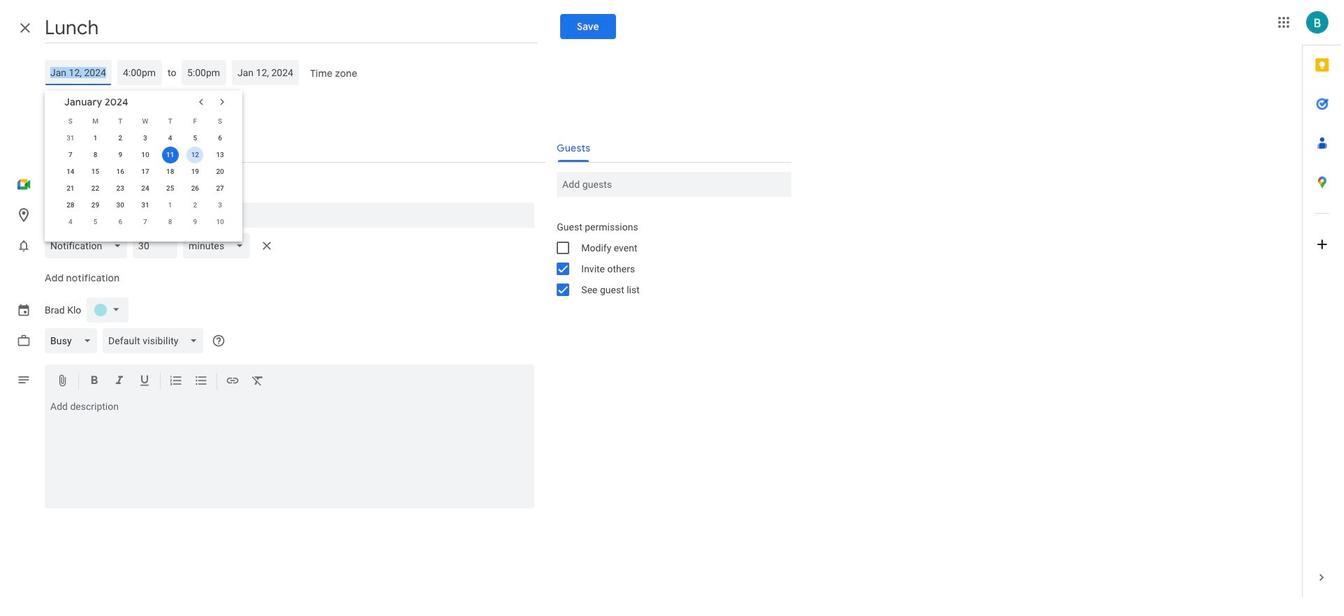 Task type: describe. For each thing, give the bounding box(es) containing it.
11, today element
[[162, 147, 179, 164]]

31 element
[[137, 197, 154, 214]]

End time text field
[[188, 60, 221, 85]]

3 row from the top
[[58, 147, 233, 164]]

6 element
[[212, 130, 229, 147]]

february 6 element
[[112, 214, 129, 231]]

Description text field
[[45, 401, 535, 506]]

1 row from the top
[[58, 113, 233, 130]]

1 element
[[87, 130, 104, 147]]

Start time text field
[[123, 60, 157, 85]]

13 element
[[212, 147, 229, 164]]

22 element
[[87, 180, 104, 197]]

18 element
[[162, 164, 179, 180]]

8 element
[[87, 147, 104, 164]]

Guests text field
[[563, 172, 786, 197]]

february 5 element
[[87, 214, 104, 231]]

7 row from the top
[[58, 214, 233, 231]]

3 element
[[137, 130, 154, 147]]

2 row from the top
[[58, 130, 233, 147]]

23 element
[[112, 180, 129, 197]]

19 element
[[187, 164, 204, 180]]

december 31 element
[[62, 130, 79, 147]]

numbered list image
[[169, 374, 183, 390]]

february 10 element
[[212, 214, 229, 231]]

4 row from the top
[[58, 164, 233, 180]]

2 cell from the left
[[183, 147, 208, 164]]

30 element
[[112, 197, 129, 214]]

remove formatting image
[[251, 374, 265, 390]]

february 4 element
[[62, 214, 79, 231]]

16 element
[[112, 164, 129, 180]]

26 element
[[187, 180, 204, 197]]

february 1 element
[[162, 197, 179, 214]]

End date text field
[[238, 60, 294, 85]]

27 element
[[212, 180, 229, 197]]

bold image
[[87, 374, 101, 390]]

formatting options toolbar
[[45, 365, 535, 398]]

january 2024 grid
[[58, 113, 233, 231]]

7 element
[[62, 147, 79, 164]]

5 row from the top
[[58, 180, 233, 197]]

february 7 element
[[137, 214, 154, 231]]



Task type: vqa. For each thing, say whether or not it's contained in the screenshot.
grid
no



Task type: locate. For each thing, give the bounding box(es) containing it.
row group
[[58, 130, 233, 231]]

2 element
[[112, 130, 129, 147]]

underline image
[[138, 374, 152, 390]]

17 element
[[137, 164, 154, 180]]

tab list
[[1303, 45, 1342, 558]]

6 row from the top
[[58, 197, 233, 214]]

february 3 element
[[212, 197, 229, 214]]

Title text field
[[45, 13, 538, 43]]

10 element
[[137, 147, 154, 164]]

cell left 12 element
[[158, 147, 183, 164]]

20 element
[[212, 164, 229, 180]]

29 element
[[87, 197, 104, 214]]

cell right the 11, today element
[[183, 147, 208, 164]]

group
[[546, 217, 792, 300]]

february 2 element
[[187, 197, 204, 214]]

5 element
[[187, 130, 204, 147]]

15 element
[[87, 164, 104, 180]]

21 element
[[62, 180, 79, 197]]

february 9 element
[[187, 214, 204, 231]]

1 cell from the left
[[158, 147, 183, 164]]

row
[[58, 113, 233, 130], [58, 130, 233, 147], [58, 147, 233, 164], [58, 164, 233, 180], [58, 180, 233, 197], [58, 197, 233, 214], [58, 214, 233, 231]]

30 minutes before element
[[45, 231, 278, 261]]

4 element
[[162, 130, 179, 147]]

Location text field
[[50, 203, 529, 228]]

insert link image
[[226, 374, 240, 390]]

italic image
[[113, 374, 126, 390]]

14 element
[[62, 164, 79, 180]]

9 element
[[112, 147, 129, 164]]

february 8 element
[[162, 214, 179, 231]]

Start date text field
[[50, 60, 106, 85]]

12 element
[[187, 147, 204, 164]]

25 element
[[162, 180, 179, 197]]

cell
[[158, 147, 183, 164], [183, 147, 208, 164]]

None field
[[45, 233, 133, 259], [183, 233, 256, 259], [45, 328, 103, 354], [103, 328, 209, 354], [45, 233, 133, 259], [183, 233, 256, 259], [45, 328, 103, 354], [103, 328, 209, 354]]

28 element
[[62, 197, 79, 214]]

bulleted list image
[[194, 374, 208, 390]]

24 element
[[137, 180, 154, 197]]

Minutes in advance for notification number field
[[139, 233, 172, 259]]



